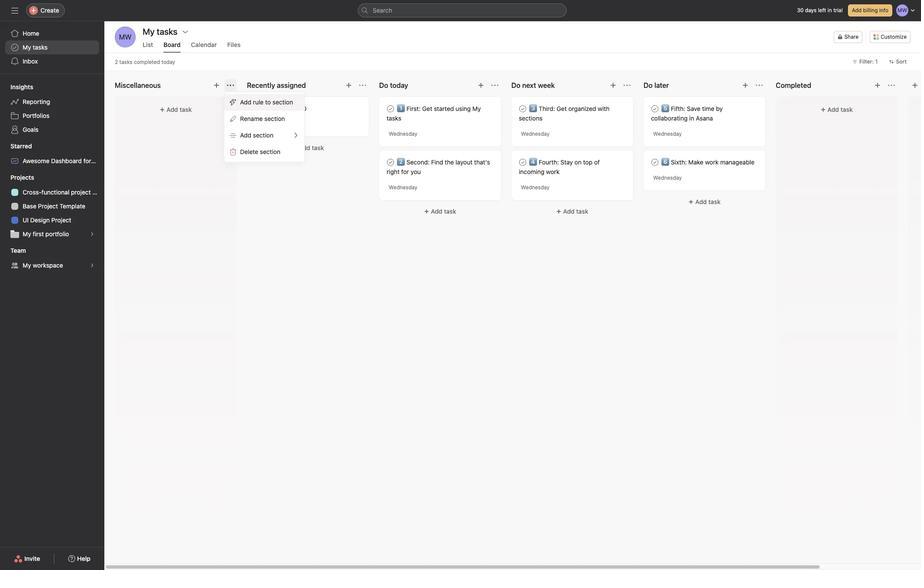 Task type: vqa. For each thing, say whether or not it's contained in the screenshot.
Mark complete IMAGE within READ ABOUT 1:1S AND BEST PRACTICES cell Add task… button
no



Task type: locate. For each thing, give the bounding box(es) containing it.
section down meet
[[265, 115, 285, 122]]

0 vertical spatial in
[[828, 7, 833, 13]]

1 horizontal spatial get
[[557, 105, 567, 112]]

completed checkbox left 3️⃣
[[518, 104, 528, 114]]

1 vertical spatial for
[[402, 168, 409, 175]]

0 horizontal spatial add task image
[[478, 82, 485, 89]]

on
[[575, 158, 582, 166]]

collaborating
[[652, 114, 688, 122]]

tasks right 2
[[120, 59, 133, 65]]

my for my workspace
[[23, 262, 31, 269]]

top
[[584, 158, 593, 166]]

in right left
[[828, 7, 833, 13]]

my for my tasks
[[23, 44, 31, 51]]

1 vertical spatial work
[[547, 168, 560, 175]]

sort
[[897, 58, 908, 65]]

completed image left 4️⃣
[[518, 157, 528, 168]]

wednesday for 6️⃣ sixth: make work manageable
[[654, 175, 682, 181]]

more section actions image
[[360, 82, 367, 89], [492, 82, 499, 89], [624, 82, 631, 89], [757, 82, 763, 89]]

get right third:
[[557, 105, 567, 112]]

portfolio
[[45, 230, 69, 238]]

1 get from the left
[[423, 105, 433, 112]]

awesome dashboard for new project
[[23, 157, 127, 165]]

starred button
[[0, 142, 32, 151]]

add task image for recently assigned
[[346, 82, 353, 89]]

to
[[265, 98, 271, 106]]

wednesday for 1️⃣ first: get started using my tasks
[[389, 131, 418, 137]]

next week
[[523, 81, 555, 89]]

filter: 1
[[860, 58, 879, 65]]

rename
[[240, 115, 263, 122]]

2 vertical spatial tasks
[[387, 114, 402, 122]]

project up the ui design project
[[38, 202, 58, 210]]

add task image for do next week
[[610, 82, 617, 89]]

more section actions image up add rule to section menu item
[[227, 82, 234, 89]]

1 add task image from the left
[[213, 82, 220, 89]]

wednesday button down incoming
[[521, 184, 550, 191]]

cross-functional project plan
[[23, 188, 104, 196]]

task
[[180, 106, 192, 113], [841, 106, 854, 113], [312, 144, 324, 151], [709, 198, 721, 205], [444, 208, 457, 215], [577, 208, 589, 215]]

delete
[[240, 148, 258, 155]]

wednesday for 5️⃣ fifth: save time by collaborating in asana
[[654, 131, 682, 137]]

projects element
[[0, 170, 104, 243]]

today
[[162, 59, 175, 65]]

in down save
[[690, 114, 695, 122]]

add task
[[167, 106, 192, 113], [828, 106, 854, 113], [299, 144, 324, 151], [696, 198, 721, 205], [431, 208, 457, 215], [564, 208, 589, 215]]

2 vertical spatial project
[[51, 216, 71, 224]]

teams element
[[0, 243, 104, 274]]

list link
[[143, 41, 153, 53]]

tasks down home
[[33, 44, 48, 51]]

2 tasks completed today
[[115, 59, 175, 65]]

global element
[[0, 21, 104, 74]]

help button
[[63, 551, 96, 567]]

plan
[[92, 188, 104, 196]]

more section actions image left do today
[[360, 82, 367, 89]]

1 more section actions image from the left
[[227, 82, 234, 89]]

Completed checkbox
[[253, 104, 264, 114], [386, 104, 396, 114], [518, 104, 528, 114], [518, 157, 528, 168]]

add task button
[[120, 102, 232, 118], [782, 102, 893, 118], [247, 140, 369, 156], [644, 194, 766, 210], [380, 204, 501, 219], [512, 204, 634, 219]]

section down rename section
[[253, 131, 274, 139]]

team button
[[0, 246, 26, 255]]

wednesday down the 'sections'
[[521, 131, 550, 137]]

with inside 3️⃣ third: get organized with sections
[[598, 105, 610, 112]]

0 horizontal spatial more section actions image
[[227, 82, 234, 89]]

work
[[706, 158, 719, 166], [547, 168, 560, 175]]

add rule to section
[[240, 98, 293, 106]]

for inside starred element
[[83, 157, 91, 165]]

1️⃣
[[397, 105, 405, 112]]

my inside the 1️⃣ first: get started using my tasks
[[473, 105, 481, 112]]

get inside 3️⃣ third: get organized with sections
[[557, 105, 567, 112]]

my first portfolio link
[[5, 227, 99, 241]]

wednesday for 4️⃣ fourth: stay on top of incoming work
[[521, 184, 550, 191]]

add task image
[[213, 82, 220, 89], [346, 82, 353, 89], [743, 82, 750, 89], [875, 82, 882, 89]]

more section actions image
[[227, 82, 234, 89], [889, 82, 896, 89]]

my inside projects element
[[23, 230, 31, 238]]

make
[[689, 158, 704, 166]]

more section actions image left do
[[492, 82, 499, 89]]

with left 'ceo'
[[281, 105, 293, 112]]

work down fourth: on the right of page
[[547, 168, 560, 175]]

ui design project link
[[5, 213, 99, 227]]

my right "using"
[[473, 105, 481, 112]]

workspace
[[33, 262, 63, 269]]

for left new at the left top of page
[[83, 157, 91, 165]]

more section actions image down sort popup button
[[889, 82, 896, 89]]

completed image
[[518, 104, 528, 114], [650, 104, 661, 114], [650, 157, 661, 168]]

0 vertical spatial for
[[83, 157, 91, 165]]

my tasks link
[[5, 40, 99, 54]]

wednesday down 6️⃣
[[654, 175, 682, 181]]

share
[[845, 34, 859, 40]]

completed image for do next week
[[518, 104, 528, 114]]

meet
[[265, 105, 279, 112]]

list
[[143, 41, 153, 48]]

more section actions image left completed
[[757, 82, 763, 89]]

add inside menu item
[[240, 98, 251, 106]]

invite
[[24, 555, 40, 562]]

add task image left do
[[478, 82, 485, 89]]

completed checkbox left the 5️⃣
[[650, 104, 661, 114]]

wednesday down collaborating
[[654, 131, 682, 137]]

wednesday button down the 'sections'
[[521, 131, 550, 137]]

project right new at the left top of page
[[107, 157, 127, 165]]

4 more section actions image from the left
[[757, 82, 763, 89]]

0 vertical spatial tasks
[[33, 44, 48, 51]]

tasks inside "my tasks" link
[[33, 44, 48, 51]]

2 add task image from the left
[[610, 82, 617, 89]]

get inside the 1️⃣ first: get started using my tasks
[[423, 105, 433, 112]]

section for delete section
[[260, 148, 281, 155]]

wednesday for 3️⃣ third: get organized with sections
[[521, 131, 550, 137]]

wednesday down incoming
[[521, 184, 550, 191]]

1 horizontal spatial with
[[598, 105, 610, 112]]

wednesday button down right
[[389, 184, 418, 191]]

awesome
[[23, 157, 50, 165]]

wednesday down 1️⃣
[[389, 131, 418, 137]]

find
[[432, 158, 444, 166]]

completed
[[777, 81, 812, 89]]

section
[[273, 98, 293, 106], [265, 115, 285, 122], [253, 131, 274, 139], [260, 148, 281, 155]]

customize button
[[871, 31, 911, 43]]

4 add task image from the left
[[875, 82, 882, 89]]

goals link
[[5, 123, 99, 137]]

2 add task image from the left
[[346, 82, 353, 89]]

6️⃣ sixth: make work manageable
[[662, 158, 755, 166]]

Completed checkbox
[[650, 104, 661, 114], [386, 157, 396, 168], [650, 157, 661, 168]]

completed checkbox for do today
[[386, 157, 396, 168]]

3 more section actions image from the left
[[624, 82, 631, 89]]

stay
[[561, 158, 573, 166]]

2 more section actions image from the left
[[889, 82, 896, 89]]

right
[[387, 168, 400, 175]]

home link
[[5, 27, 99, 40]]

completed checkbox left 6️⃣
[[650, 157, 661, 168]]

wednesday button for 5️⃣ fifth: save time by collaborating in asana
[[654, 131, 682, 137]]

more section actions image for miscellaneous
[[227, 82, 234, 89]]

completed image
[[253, 104, 264, 114], [386, 104, 396, 114], [386, 157, 396, 168], [518, 157, 528, 168]]

first:
[[407, 105, 421, 112]]

search list box
[[358, 3, 567, 17]]

3 add task image from the left
[[743, 82, 750, 89]]

calendar link
[[191, 41, 217, 53]]

more section actions image left do later
[[624, 82, 631, 89]]

1 more section actions image from the left
[[360, 82, 367, 89]]

awesome dashboard for new project link
[[5, 154, 127, 168]]

time
[[703, 105, 715, 112]]

wednesday button for 6️⃣ sixth: make work manageable
[[654, 175, 682, 181]]

0 horizontal spatial in
[[690, 114, 695, 122]]

search button
[[358, 3, 567, 17]]

completed image up right
[[386, 157, 396, 168]]

do later
[[644, 81, 670, 89]]

second:
[[407, 158, 430, 166]]

completed image left 3️⃣
[[518, 104, 528, 114]]

1 horizontal spatial add task image
[[610, 82, 617, 89]]

my left first
[[23, 230, 31, 238]]

2 get from the left
[[557, 105, 567, 112]]

project inside awesome dashboard for new project link
[[107, 157, 127, 165]]

1 with from the left
[[281, 105, 293, 112]]

completed checkbox up rename section
[[253, 104, 264, 114]]

0 horizontal spatial for
[[83, 157, 91, 165]]

completed image left the 5️⃣
[[650, 104, 661, 114]]

1 vertical spatial tasks
[[120, 59, 133, 65]]

wednesday button for 4️⃣ fourth: stay on top of incoming work
[[521, 184, 550, 191]]

0 horizontal spatial get
[[423, 105, 433, 112]]

1 vertical spatial project
[[38, 202, 58, 210]]

my tasks
[[23, 44, 48, 51]]

wednesday button down 6️⃣
[[654, 175, 682, 181]]

of
[[595, 158, 600, 166]]

my down team
[[23, 262, 31, 269]]

work right 'make'
[[706, 158, 719, 166]]

1
[[876, 58, 879, 65]]

for down '2️⃣' at the top left
[[402, 168, 409, 175]]

completed image up rename section
[[253, 104, 264, 114]]

project up portfolio
[[51, 216, 71, 224]]

wednesday button down 1️⃣
[[389, 131, 418, 137]]

completed checkbox up right
[[386, 157, 396, 168]]

section right delete at left
[[260, 148, 281, 155]]

0 vertical spatial project
[[107, 157, 127, 165]]

1 add task image from the left
[[478, 82, 485, 89]]

delete section
[[240, 148, 281, 155]]

2 horizontal spatial tasks
[[387, 114, 402, 122]]

1 vertical spatial in
[[690, 114, 695, 122]]

completed checkbox left 1️⃣
[[386, 104, 396, 114]]

project inside "ui design project" link
[[51, 216, 71, 224]]

my inside teams element
[[23, 262, 31, 269]]

1 horizontal spatial more section actions image
[[889, 82, 896, 89]]

base project template link
[[5, 199, 99, 213]]

get for do today
[[423, 105, 433, 112]]

fourth:
[[539, 158, 559, 166]]

my up inbox
[[23, 44, 31, 51]]

0 horizontal spatial with
[[281, 105, 293, 112]]

tasks down 1️⃣
[[387, 114, 402, 122]]

save
[[688, 105, 701, 112]]

completed image left 1️⃣
[[386, 104, 396, 114]]

wednesday button down collaborating
[[654, 131, 682, 137]]

wednesday down right
[[389, 184, 418, 191]]

0 horizontal spatial work
[[547, 168, 560, 175]]

2 more section actions image from the left
[[492, 82, 499, 89]]

with right organized
[[598, 105, 610, 112]]

0 vertical spatial work
[[706, 158, 719, 166]]

wednesday button
[[389, 131, 418, 137], [521, 131, 550, 137], [654, 131, 682, 137], [654, 175, 682, 181], [389, 184, 418, 191], [521, 184, 550, 191]]

2 with from the left
[[598, 105, 610, 112]]

0 horizontal spatial tasks
[[33, 44, 48, 51]]

add task image left do later
[[610, 82, 617, 89]]

in
[[828, 7, 833, 13], [690, 114, 695, 122]]

1 horizontal spatial for
[[402, 168, 409, 175]]

ui
[[23, 216, 29, 224]]

1 horizontal spatial tasks
[[120, 59, 133, 65]]

completed image for 1️⃣ first: get started using my tasks
[[386, 104, 396, 114]]

days
[[806, 7, 817, 13]]

more section actions image for completed
[[889, 82, 896, 89]]

filter:
[[860, 58, 875, 65]]

see details, my workspace image
[[90, 263, 95, 268]]

section right to
[[273, 98, 293, 106]]

get right first:
[[423, 105, 433, 112]]

add task image
[[478, 82, 485, 89], [610, 82, 617, 89]]

new
[[93, 157, 105, 165]]

layout
[[456, 158, 473, 166]]

completed image for 2️⃣ second: find the layout that's right for you
[[386, 157, 396, 168]]

30
[[798, 7, 804, 13]]

my inside 'global' "element"
[[23, 44, 31, 51]]

completed checkbox for do next week
[[518, 104, 528, 114]]



Task type: describe. For each thing, give the bounding box(es) containing it.
projects button
[[0, 173, 34, 182]]

section for add section
[[253, 131, 274, 139]]

by
[[717, 105, 723, 112]]

in inside the 5️⃣ fifth: save time by collaborating in asana
[[690, 114, 695, 122]]

my first portfolio
[[23, 230, 69, 238]]

do next week
[[512, 81, 555, 89]]

5️⃣ fifth: save time by collaborating in asana
[[652, 105, 723, 122]]

3️⃣
[[530, 105, 538, 112]]

add task image for do today
[[478, 82, 485, 89]]

mw
[[119, 33, 132, 41]]

do today
[[380, 81, 409, 89]]

portfolios
[[23, 112, 49, 119]]

rename section
[[240, 115, 285, 122]]

project
[[71, 188, 91, 196]]

design
[[30, 216, 50, 224]]

team
[[10, 247, 26, 254]]

completed checkbox for recently assigned
[[253, 104, 264, 114]]

ceo
[[294, 105, 307, 112]]

share button
[[834, 31, 863, 43]]

insights element
[[0, 79, 104, 138]]

sixth:
[[672, 158, 687, 166]]

my for my first portfolio
[[23, 230, 31, 238]]

completed checkbox for do today
[[386, 104, 396, 114]]

cross-
[[23, 188, 42, 196]]

wednesday button for 1️⃣ first: get started using my tasks
[[389, 131, 418, 137]]

goals
[[23, 126, 39, 133]]

completed image for do later
[[650, 104, 661, 114]]

invite button
[[8, 551, 46, 567]]

add task image for do later
[[743, 82, 750, 89]]

more section actions image for recently assigned
[[360, 82, 367, 89]]

filter: 1 button
[[849, 56, 882, 68]]

create button
[[26, 3, 65, 17]]

section for rename section
[[265, 115, 285, 122]]

base project template
[[23, 202, 85, 210]]

third:
[[539, 105, 556, 112]]

section inside menu item
[[273, 98, 293, 106]]

started
[[434, 105, 454, 112]]

get for do next week
[[557, 105, 567, 112]]

show options image
[[182, 28, 189, 35]]

customize
[[882, 34, 908, 40]]

more section actions image for do today
[[492, 82, 499, 89]]

see details, my first portfolio image
[[90, 232, 95, 237]]

miscellaneous
[[115, 81, 161, 89]]

board
[[164, 41, 181, 48]]

completed image left 6️⃣
[[650, 157, 661, 168]]

sort button
[[886, 56, 911, 68]]

inbox link
[[5, 54, 99, 68]]

dashboard
[[51, 157, 82, 165]]

starred
[[10, 142, 32, 150]]

trial
[[834, 7, 844, 13]]

add task image for miscellaneous
[[213, 82, 220, 89]]

work inside 4️⃣ fourth: stay on top of incoming work
[[547, 168, 560, 175]]

completed checkbox for do later
[[650, 157, 661, 168]]

hide sidebar image
[[11, 7, 18, 14]]

ui design project
[[23, 216, 71, 224]]

add billing info button
[[849, 4, 893, 17]]

wednesday button for 3️⃣ third: get organized with sections
[[521, 131, 550, 137]]

wednesday button for 2️⃣ second: find the layout that's right for you
[[389, 184, 418, 191]]

mw button
[[115, 27, 136, 47]]

reporting link
[[5, 95, 99, 109]]

recently assigned
[[247, 81, 306, 89]]

asana
[[696, 114, 714, 122]]

starred element
[[0, 138, 127, 170]]

meet with ceo
[[265, 105, 307, 112]]

4️⃣ fourth: stay on top of incoming work
[[519, 158, 600, 175]]

reporting
[[23, 98, 50, 105]]

my tasks
[[143, 27, 178, 37]]

tasks inside the 1️⃣ first: get started using my tasks
[[387, 114, 402, 122]]

add rule to section menu item
[[225, 94, 305, 111]]

1 horizontal spatial work
[[706, 158, 719, 166]]

6️⃣
[[662, 158, 670, 166]]

add section
[[240, 131, 274, 139]]

more section actions image for do next week
[[624, 82, 631, 89]]

3️⃣ third: get organized with sections
[[519, 105, 610, 122]]

projects
[[10, 174, 34, 181]]

completed
[[134, 59, 160, 65]]

that's
[[475, 158, 491, 166]]

for inside 2️⃣ second: find the layout that's right for you
[[402, 168, 409, 175]]

completed checkbox left 4️⃣
[[518, 157, 528, 168]]

completed image for 4️⃣ fourth: stay on top of incoming work
[[518, 157, 528, 168]]

my workspace link
[[5, 259, 99, 272]]

2
[[115, 59, 118, 65]]

tasks for my
[[33, 44, 48, 51]]

template
[[60, 202, 85, 210]]

left
[[819, 7, 827, 13]]

files link
[[228, 41, 241, 53]]

rule
[[253, 98, 264, 106]]

inbox
[[23, 57, 38, 65]]

add billing info
[[853, 7, 889, 13]]

create
[[40, 7, 59, 14]]

1️⃣ first: get started using my tasks
[[387, 105, 481, 122]]

board link
[[164, 41, 181, 53]]

functional
[[42, 188, 69, 196]]

base
[[23, 202, 36, 210]]

project inside base project template link
[[38, 202, 58, 210]]

add task image for completed
[[875, 82, 882, 89]]

first
[[33, 230, 44, 238]]

completed image for meet with ceo
[[253, 104, 264, 114]]

incoming
[[519, 168, 545, 175]]

1 horizontal spatial in
[[828, 7, 833, 13]]

add inside 'button'
[[853, 7, 862, 13]]

my workspace
[[23, 262, 63, 269]]

wednesday for 2️⃣ second: find the layout that's right for you
[[389, 184, 418, 191]]

manageable
[[721, 158, 755, 166]]

search
[[373, 7, 393, 14]]

tasks for 2
[[120, 59, 133, 65]]

more section actions image for do later
[[757, 82, 763, 89]]

do
[[512, 81, 521, 89]]

info
[[880, 7, 889, 13]]

fifth:
[[672, 105, 686, 112]]

30 days left in trial
[[798, 7, 844, 13]]

the
[[445, 158, 454, 166]]



